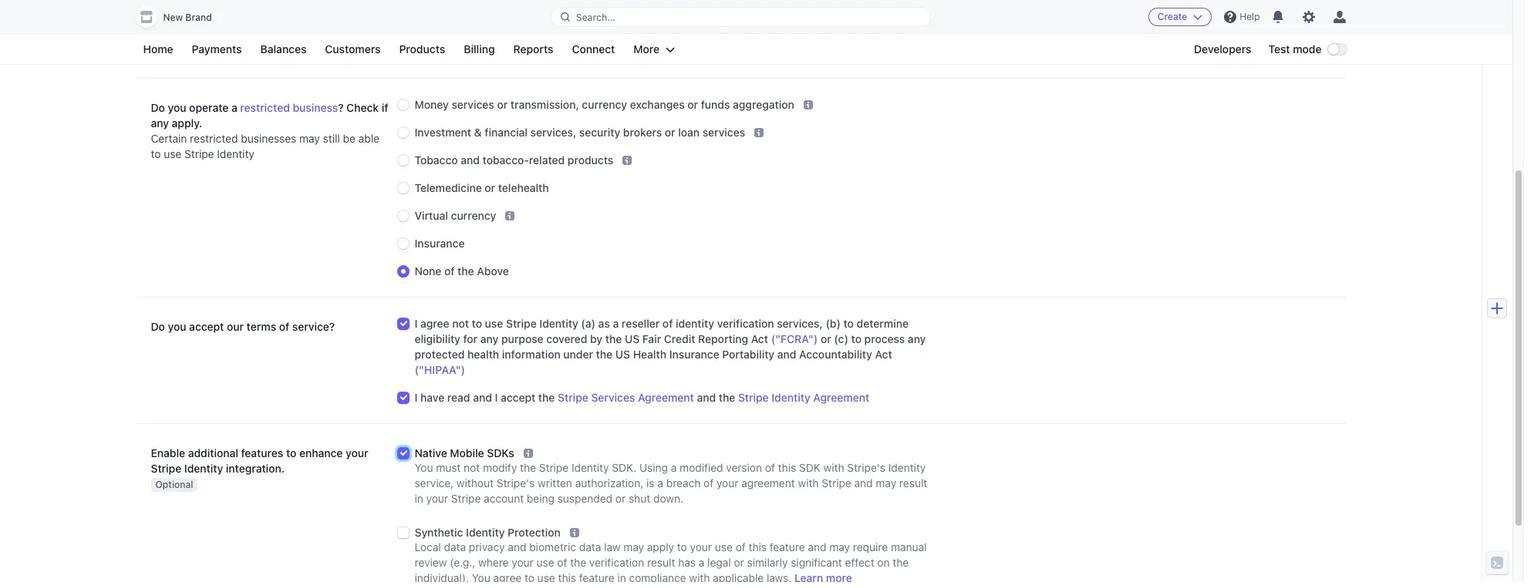 Task type: describe. For each thing, give the bounding box(es) containing it.
1 vertical spatial currency
[[451, 209, 496, 222]]

of down modified
[[704, 477, 714, 490]]

financial
[[485, 126, 528, 139]]

to right (b)
[[844, 317, 854, 330]]

not for agree
[[452, 317, 469, 330]]

you inside you must not modify the stripe identity sdk. using a modified version of this sdk with stripe's identity service, without stripe's written authorization, is a breach of your agreement with stripe and may result in your stripe account being suspended or shut down.
[[415, 461, 433, 474]]

0 horizontal spatial services
[[452, 98, 494, 111]]

do you accept our terms of service?
[[151, 320, 335, 333]]

0 horizontal spatial accept
[[189, 320, 224, 333]]

integration.
[[226, 462, 285, 475]]

services
[[591, 391, 635, 404]]

and down &
[[461, 154, 480, 167]]

you for do you accept our terms of service?
[[168, 320, 186, 333]]

and down or (c) to process any protected health information under the us health insurance portability and accountability act ("hipaa")
[[697, 391, 716, 404]]

enhance
[[299, 447, 343, 460]]

or down tobacco- in the left of the page
[[485, 181, 495, 194]]

version
[[726, 461, 762, 474]]

identity inside the i agree not to use stripe identity (a) as a reseller of identity verification services, (b) to determine eligibility for any purpose covered by the us fair credit reporting act
[[676, 317, 714, 330]]

verification inside local data privacy and biometric data law may apply to your use of this feature and may require manual review (e.g., where your use of the verification result has a legal or similarly significant effect on the individual). you agree to use this feature in compliance with applicable laws.
[[589, 556, 644, 569]]

? check if any apply.
[[151, 101, 388, 130]]

0 vertical spatial currency
[[582, 98, 627, 111]]

the down biometric
[[570, 556, 586, 569]]

stripe up written at the bottom of the page
[[539, 461, 569, 474]]

portability
[[722, 348, 775, 361]]

to inside "enable additional features to enhance your stripe identity integration. optional"
[[286, 447, 296, 460]]

to inside certain restricted businesses may still be able to use stripe identity
[[151, 147, 161, 160]]

are
[[502, 46, 518, 59]]

the inside the i agree not to use stripe identity (a) as a reseller of identity verification services, (b) to determine eligibility for any purpose covered by the us fair credit reporting act
[[605, 333, 622, 346]]

on
[[877, 556, 890, 569]]

aggregation
[[733, 98, 794, 111]]

law
[[604, 541, 621, 554]]

by
[[590, 333, 603, 346]]

2 data from the left
[[579, 541, 601, 554]]

businesses
[[241, 132, 296, 145]]

more button
[[626, 40, 683, 59]]

i have read and i accept the stripe services agreement and the stripe identity agreement
[[415, 391, 869, 404]]

your inside "enable additional features to enhance your stripe identity integration. optional"
[[346, 447, 368, 460]]

services, inside the i agree not to use stripe identity (a) as a reseller of identity verification services, (b) to determine eligibility for any purpose covered by the us fair credit reporting act
[[777, 317, 823, 330]]

2 agreement from the left
[[813, 391, 869, 404]]

products
[[399, 42, 445, 56]]

?
[[338, 101, 344, 114]]

credit
[[664, 333, 695, 346]]

the right "on"
[[893, 556, 909, 569]]

transmission,
[[511, 98, 579, 111]]

reporting
[[698, 333, 748, 346]]

new
[[163, 12, 183, 23]]

suspended
[[557, 492, 613, 505]]

do you operate a restricted business
[[151, 101, 338, 114]]

the inside regulatory compliance for example, you are confirming the identity of users as a part of meeting kyc requirements.
[[577, 46, 593, 59]]

1 vertical spatial with
[[798, 477, 819, 490]]

("hipaa") link
[[415, 363, 465, 377]]

may up effect
[[829, 541, 850, 554]]

act inside the i agree not to use stripe identity (a) as a reseller of identity verification services, (b) to determine eligibility for any purpose covered by the us fair credit reporting act
[[751, 333, 768, 346]]

and inside or (c) to process any protected health information under the us health insurance portability and accountability act ("hipaa")
[[777, 348, 796, 361]]

Search… search field
[[551, 7, 930, 27]]

0 vertical spatial insurance
[[415, 237, 465, 250]]

of up agreement
[[765, 461, 775, 474]]

1 vertical spatial stripe's
[[497, 477, 535, 490]]

down.
[[653, 492, 683, 505]]

virtual
[[415, 209, 448, 222]]

the down 'portability'
[[719, 391, 735, 404]]

result inside you must not modify the stripe identity sdk. using a modified version of this sdk with stripe's identity service, without stripe's written authorization, is a breach of your agreement with stripe and may result in your stripe account being suspended or shut down.
[[899, 477, 927, 490]]

a inside regulatory compliance for example, you are confirming the identity of users as a part of meeting kyc requirements.
[[694, 46, 700, 59]]

compliance
[[629, 572, 686, 582]]

connect link
[[564, 40, 623, 59]]

of right the part
[[726, 46, 736, 59]]

test mode
[[1268, 42, 1322, 56]]

shut
[[629, 492, 650, 505]]

result inside local data privacy and biometric data law may apply to your use of this feature and may require manual review (e.g., where your use of the verification result has a legal or similarly significant effect on the individual). you agree to use this feature in compliance with applicable laws.
[[647, 556, 675, 569]]

any inside the i agree not to use stripe identity (a) as a reseller of identity verification services, (b) to determine eligibility for any purpose covered by the us fair credit reporting act
[[480, 333, 499, 346]]

brokers
[[623, 126, 662, 139]]

laws.
[[767, 572, 792, 582]]

your up "has"
[[690, 541, 712, 554]]

meeting
[[739, 46, 779, 59]]

money services or transmission, currency exchanges or funds aggregation
[[415, 98, 794, 111]]

you inside regulatory compliance for example, you are confirming the identity of users as a part of meeting kyc requirements.
[[482, 46, 500, 59]]

may inside certain restricted businesses may still be able to use stripe identity
[[299, 132, 320, 145]]

this for feature
[[749, 541, 767, 554]]

("fcra") link
[[771, 333, 818, 346]]

billing
[[464, 42, 495, 56]]

compliance
[[473, 31, 533, 44]]

enable
[[151, 447, 185, 460]]

regulatory compliance for example, you are confirming the identity of users as a part of meeting kyc requirements.
[[415, 31, 875, 59]]

act inside or (c) to process any protected health information under the us health insurance portability and accountability act ("hipaa")
[[875, 348, 892, 361]]

require
[[853, 541, 888, 554]]

privacy
[[469, 541, 505, 554]]

stripe down 'portability'
[[738, 391, 769, 404]]

to up "has"
[[677, 541, 687, 554]]

local data privacy and biometric data law may apply to your use of this feature and may require manual review (e.g., where your use of the verification result has a legal or similarly significant effect on the individual). you agree to use this feature in compliance with applicable laws.
[[415, 541, 927, 582]]

reports link
[[506, 40, 561, 59]]

native
[[415, 447, 447, 460]]

apply.
[[172, 116, 202, 130]]

do for do you operate a restricted business
[[151, 101, 165, 114]]

mode
[[1293, 42, 1322, 56]]

sdks
[[487, 447, 514, 460]]

more
[[634, 42, 660, 56]]

using
[[639, 461, 668, 474]]

agreement
[[741, 477, 795, 490]]

and right read on the left of the page
[[473, 391, 492, 404]]

identity inside "enable additional features to enhance your stripe identity integration. optional"
[[184, 462, 223, 475]]

additional
[[188, 447, 238, 460]]

regulatory
[[415, 31, 470, 44]]

the left 'above'
[[458, 265, 474, 278]]

as inside the i agree not to use stripe identity (a) as a reseller of identity verification services, (b) to determine eligibility for any purpose covered by the us fair credit reporting act
[[598, 317, 610, 330]]

a up breach
[[671, 461, 677, 474]]

do for do you accept our terms of service?
[[151, 320, 165, 333]]

Search… text field
[[551, 7, 930, 27]]

or inside you must not modify the stripe identity sdk. using a modified version of this sdk with stripe's identity service, without stripe's written authorization, is a breach of your agreement with stripe and may result in your stripe account being suspended or shut down.
[[615, 492, 626, 505]]

1 vertical spatial services
[[703, 126, 745, 139]]

certain restricted businesses may still be able to use stripe identity
[[151, 132, 379, 160]]

not for must
[[464, 461, 480, 474]]

related
[[529, 154, 565, 167]]

for
[[415, 46, 431, 59]]

1 vertical spatial feature
[[579, 572, 614, 582]]

stripe inside "enable additional features to enhance your stripe identity integration. optional"
[[151, 462, 181, 475]]

a right operate
[[231, 101, 237, 114]]

may right law
[[623, 541, 644, 554]]

stripe left services
[[558, 391, 588, 404]]

authorization,
[[575, 477, 644, 490]]

eligibility
[[415, 333, 460, 346]]

1 agreement from the left
[[638, 391, 694, 404]]

health
[[467, 348, 499, 361]]

sdk.
[[612, 461, 637, 474]]

restricted business link
[[240, 101, 338, 114]]

check
[[346, 101, 379, 114]]

use inside the i agree not to use stripe identity (a) as a reseller of identity verification services, (b) to determine eligibility for any purpose covered by the us fair credit reporting act
[[485, 317, 503, 330]]

("fcra")
[[771, 333, 818, 346]]

billing link
[[456, 40, 503, 59]]

funds
[[701, 98, 730, 111]]

or left loan
[[665, 126, 675, 139]]

certain
[[151, 132, 187, 145]]

and up significant
[[808, 541, 826, 554]]

i agree not to use stripe identity (a) as a reseller of identity verification services, (b) to determine eligibility for any purpose covered by the us fair credit reporting act
[[415, 317, 909, 346]]

brand
[[185, 12, 212, 23]]

still
[[323, 132, 340, 145]]

service?
[[292, 320, 335, 333]]

review
[[415, 556, 447, 569]]

native mobile sdks
[[415, 447, 514, 460]]

or left funds
[[688, 98, 698, 111]]

features
[[241, 447, 283, 460]]

with inside local data privacy and biometric data law may apply to your use of this feature and may require manual review (e.g., where your use of the verification result has a legal or similarly significant effect on the individual). you agree to use this feature in compliance with applicable laws.
[[689, 572, 710, 582]]

under
[[563, 348, 593, 361]]

of up applicable
[[736, 541, 746, 554]]

test
[[1268, 42, 1290, 56]]

of left users
[[636, 46, 647, 59]]

and down protection
[[508, 541, 526, 554]]

the down the information
[[538, 391, 555, 404]]

1 horizontal spatial feature
[[770, 541, 805, 554]]

help
[[1240, 11, 1260, 22]]



Task type: locate. For each thing, give the bounding box(es) containing it.
1 vertical spatial verification
[[589, 556, 644, 569]]

us down the reseller
[[625, 333, 640, 346]]

your down service, at the left bottom of the page
[[426, 492, 448, 505]]

or (c) to process any protected health information under the us health insurance portability and accountability act ("hipaa")
[[415, 333, 926, 377]]

breach
[[666, 477, 701, 490]]

protected
[[415, 348, 465, 361]]

stripe down enable
[[151, 462, 181, 475]]

accept
[[189, 320, 224, 333], [501, 391, 536, 404]]

to up for
[[472, 317, 482, 330]]

of up credit in the bottom of the page
[[663, 317, 673, 330]]

1 horizontal spatial currency
[[582, 98, 627, 111]]

payments
[[192, 42, 242, 56]]

0 vertical spatial feature
[[770, 541, 805, 554]]

with down "has"
[[689, 572, 710, 582]]

0 vertical spatial in
[[415, 492, 423, 505]]

services, up related
[[530, 126, 576, 139]]

1 data from the left
[[444, 541, 466, 554]]

able
[[358, 132, 379, 145]]

feature
[[770, 541, 805, 554], [579, 572, 614, 582]]

us inside the i agree not to use stripe identity (a) as a reseller of identity verification services, (b) to determine eligibility for any purpose covered by the us fair credit reporting act
[[625, 333, 640, 346]]

determine
[[857, 317, 909, 330]]

1 horizontal spatial restricted
[[240, 101, 290, 114]]

restricted up businesses
[[240, 101, 290, 114]]

stripe inside the i agree not to use stripe identity (a) as a reseller of identity verification services, (b) to determine eligibility for any purpose covered by the us fair credit reporting act
[[506, 317, 537, 330]]

insurance down credit in the bottom of the page
[[669, 348, 719, 361]]

or inside or (c) to process any protected health information under the us health insurance portability and accountability act ("hipaa")
[[821, 333, 831, 346]]

0 vertical spatial do
[[151, 101, 165, 114]]

1 horizontal spatial identity
[[676, 317, 714, 330]]

1 horizontal spatial in
[[617, 572, 626, 582]]

stripe down without
[[451, 492, 481, 505]]

0 vertical spatial stripe's
[[847, 461, 886, 474]]

data left law
[[579, 541, 601, 554]]

verification down law
[[589, 556, 644, 569]]

0 horizontal spatial restricted
[[190, 132, 238, 145]]

have
[[420, 391, 444, 404]]

accept down the information
[[501, 391, 536, 404]]

do
[[151, 101, 165, 114], [151, 320, 165, 333]]

1 vertical spatial as
[[598, 317, 610, 330]]

of right terms
[[279, 320, 289, 333]]

stripe up purpose
[[506, 317, 537, 330]]

identity inside regulatory compliance for example, you are confirming the identity of users as a part of meeting kyc requirements.
[[596, 46, 634, 59]]

1 horizontal spatial insurance
[[669, 348, 719, 361]]

of inside the i agree not to use stripe identity (a) as a reseller of identity verification services, (b) to determine eligibility for any purpose covered by the us fair credit reporting act
[[663, 317, 673, 330]]

accept left our
[[189, 320, 224, 333]]

with down 'sdk' on the right bottom
[[798, 477, 819, 490]]

where
[[478, 556, 509, 569]]

may left still
[[299, 132, 320, 145]]

0 vertical spatial agree
[[420, 317, 449, 330]]

identity inside certain restricted businesses may still be able to use stripe identity
[[217, 147, 254, 160]]

may inside you must not modify the stripe identity sdk. using a modified version of this sdk with stripe's identity service, without stripe's written authorization, is a breach of your agreement with stripe and may result in your stripe account being suspended or shut down.
[[876, 477, 896, 490]]

1 horizontal spatial act
[[875, 348, 892, 361]]

0 vertical spatial result
[[899, 477, 927, 490]]

any
[[151, 116, 169, 130], [480, 333, 499, 346], [908, 333, 926, 346]]

0 vertical spatial services,
[[530, 126, 576, 139]]

agree
[[420, 317, 449, 330], [493, 572, 522, 582]]

this up 'similarly'
[[749, 541, 767, 554]]

0 horizontal spatial currency
[[451, 209, 496, 222]]

1 horizontal spatial services,
[[777, 317, 823, 330]]

not inside the i agree not to use stripe identity (a) as a reseller of identity verification services, (b) to determine eligibility for any purpose covered by the us fair credit reporting act
[[452, 317, 469, 330]]

a left the part
[[694, 46, 700, 59]]

1 horizontal spatial data
[[579, 541, 601, 554]]

2 horizontal spatial with
[[824, 461, 844, 474]]

must
[[436, 461, 461, 474]]

2 vertical spatial you
[[168, 320, 186, 333]]

agree down where
[[493, 572, 522, 582]]

result up manual
[[899, 477, 927, 490]]

health
[[633, 348, 666, 361]]

this left 'sdk' on the right bottom
[[778, 461, 796, 474]]

a inside local data privacy and biometric data law may apply to your use of this feature and may require manual review (e.g., where your use of the verification result has a legal or similarly significant effect on the individual). you agree to use this feature in compliance with applicable laws.
[[699, 556, 705, 569]]

a right "has"
[[699, 556, 705, 569]]

0 horizontal spatial feature
[[579, 572, 614, 582]]

0 vertical spatial services
[[452, 98, 494, 111]]

stripe services agreement link
[[558, 391, 694, 404]]

1 horizontal spatial as
[[680, 46, 691, 59]]

0 vertical spatial you
[[415, 461, 433, 474]]

products
[[568, 154, 613, 167]]

customers
[[325, 42, 381, 56]]

0 horizontal spatial insurance
[[415, 237, 465, 250]]

this inside you must not modify the stripe identity sdk. using a modified version of this sdk with stripe's identity service, without stripe's written authorization, is a breach of your agreement with stripe and may result in your stripe account being suspended or shut down.
[[778, 461, 796, 474]]

1 vertical spatial you
[[168, 101, 186, 114]]

currency
[[582, 98, 627, 111], [451, 209, 496, 222]]

2 vertical spatial with
[[689, 572, 710, 582]]

as right users
[[680, 46, 691, 59]]

2 do from the top
[[151, 320, 165, 333]]

you down where
[[472, 572, 490, 582]]

you inside local data privacy and biometric data law may apply to your use of this feature and may require manual review (e.g., where your use of the verification result has a legal or similarly significant effect on the individual). you agree to use this feature in compliance with applicable laws.
[[472, 572, 490, 582]]

the down search… at the top left
[[577, 46, 593, 59]]

1 vertical spatial this
[[749, 541, 767, 554]]

to down certain
[[151, 147, 161, 160]]

optional
[[155, 479, 193, 491]]

1 do from the top
[[151, 101, 165, 114]]

services up &
[[452, 98, 494, 111]]

with right 'sdk' on the right bottom
[[824, 461, 844, 474]]

or up financial
[[497, 98, 508, 111]]

i for i agree not to use stripe identity (a) as a reseller of identity verification services, (b) to determine eligibility for any purpose covered by the us fair credit reporting act
[[415, 317, 418, 330]]

service,
[[415, 477, 454, 490]]

investment & financial services, security brokers or loan services
[[415, 126, 745, 139]]

1 vertical spatial act
[[875, 348, 892, 361]]

sdk
[[799, 461, 821, 474]]

reseller
[[622, 317, 660, 330]]

stripe right agreement
[[822, 477, 851, 490]]

written
[[538, 477, 572, 490]]

agree inside the i agree not to use stripe identity (a) as a reseller of identity verification services, (b) to determine eligibility for any purpose covered by the us fair credit reporting act
[[420, 317, 449, 330]]

restricted
[[240, 101, 290, 114], [190, 132, 238, 145]]

0 horizontal spatial act
[[751, 333, 768, 346]]

0 horizontal spatial agreement
[[638, 391, 694, 404]]

result up compliance
[[647, 556, 675, 569]]

0 vertical spatial not
[[452, 317, 469, 330]]

act down process
[[875, 348, 892, 361]]

developers
[[1194, 42, 1252, 56]]

investment
[[415, 126, 471, 139]]

process
[[864, 333, 905, 346]]

fair
[[642, 333, 661, 346]]

your
[[346, 447, 368, 460], [717, 477, 739, 490], [426, 492, 448, 505], [690, 541, 712, 554], [512, 556, 534, 569]]

0 vertical spatial accept
[[189, 320, 224, 333]]

your down the version
[[717, 477, 739, 490]]

to down biometric
[[524, 572, 534, 582]]

act up 'portability'
[[751, 333, 768, 346]]

telemedicine or telehealth
[[415, 181, 549, 194]]

to right "features"
[[286, 447, 296, 460]]

feature up 'similarly'
[[770, 541, 805, 554]]

you down compliance
[[482, 46, 500, 59]]

the
[[577, 46, 593, 59], [458, 265, 474, 278], [605, 333, 622, 346], [596, 348, 613, 361], [538, 391, 555, 404], [719, 391, 735, 404], [520, 461, 536, 474], [570, 556, 586, 569], [893, 556, 909, 569]]

2 horizontal spatial this
[[778, 461, 796, 474]]

new brand
[[163, 12, 212, 23]]

0 horizontal spatial stripe's
[[497, 477, 535, 490]]

0 vertical spatial with
[[824, 461, 844, 474]]

as right the (a) on the bottom left of page
[[598, 317, 610, 330]]

help button
[[1218, 5, 1266, 29]]

customers link
[[317, 40, 388, 59]]

in down service, at the left bottom of the page
[[415, 492, 423, 505]]

not inside you must not modify the stripe identity sdk. using a modified version of this sdk with stripe's identity service, without stripe's written authorization, is a breach of your agreement with stripe and may result in your stripe account being suspended or shut down.
[[464, 461, 480, 474]]

modify
[[483, 461, 517, 474]]

0 horizontal spatial this
[[558, 572, 576, 582]]

operate
[[189, 101, 229, 114]]

users
[[649, 46, 677, 59]]

1 vertical spatial us
[[615, 348, 630, 361]]

be
[[343, 132, 356, 145]]

1 vertical spatial result
[[647, 556, 675, 569]]

stripe down apply.
[[184, 147, 214, 160]]

0 vertical spatial act
[[751, 333, 768, 346]]

and up require
[[854, 477, 873, 490]]

0 horizontal spatial result
[[647, 556, 675, 569]]

account
[[484, 492, 524, 505]]

1 horizontal spatial agreement
[[813, 391, 869, 404]]

any right process
[[908, 333, 926, 346]]

applicable
[[713, 572, 764, 582]]

in inside you must not modify the stripe identity sdk. using a modified version of this sdk with stripe's identity service, without stripe's written authorization, is a breach of your agreement with stripe and may result in your stripe account being suspended or shut down.
[[415, 492, 423, 505]]

this down biometric
[[558, 572, 576, 582]]

data up "(e.g.,"
[[444, 541, 466, 554]]

services
[[452, 98, 494, 111], [703, 126, 745, 139]]

synthetic identity protection
[[415, 526, 561, 539]]

i inside the i agree not to use stripe identity (a) as a reseller of identity verification services, (b) to determine eligibility for any purpose covered by the us fair credit reporting act
[[415, 317, 418, 330]]

use inside certain restricted businesses may still be able to use stripe identity
[[164, 147, 181, 160]]

this for sdk
[[778, 461, 796, 474]]

us inside or (c) to process any protected health information under the us health insurance portability and accountability act ("hipaa")
[[615, 348, 630, 361]]

1 vertical spatial agree
[[493, 572, 522, 582]]

insurance inside or (c) to process any protected health information under the us health insurance portability and accountability act ("hipaa")
[[669, 348, 719, 361]]

1 vertical spatial identity
[[676, 317, 714, 330]]

you up apply.
[[168, 101, 186, 114]]

and down ("fcra") on the bottom
[[777, 348, 796, 361]]

tobacco-
[[483, 154, 529, 167]]

any inside ? check if any apply.
[[151, 116, 169, 130]]

or left shut
[[615, 492, 626, 505]]

a
[[694, 46, 700, 59], [231, 101, 237, 114], [613, 317, 619, 330], [671, 461, 677, 474], [657, 477, 663, 490], [699, 556, 705, 569]]

1 horizontal spatial verification
[[717, 317, 774, 330]]

1 vertical spatial not
[[464, 461, 480, 474]]

agreement down or (c) to process any protected health information under the us health insurance portability and accountability act ("hipaa")
[[638, 391, 694, 404]]

0 horizontal spatial in
[[415, 492, 423, 505]]

with
[[824, 461, 844, 474], [798, 477, 819, 490], [689, 572, 710, 582]]

any up certain
[[151, 116, 169, 130]]

a right is
[[657, 477, 663, 490]]

new brand button
[[135, 6, 227, 28]]

1 vertical spatial you
[[472, 572, 490, 582]]

1 horizontal spatial stripe's
[[847, 461, 886, 474]]

1 horizontal spatial accept
[[501, 391, 536, 404]]

0 horizontal spatial identity
[[596, 46, 634, 59]]

1 horizontal spatial agree
[[493, 572, 522, 582]]

restricted down apply.
[[190, 132, 238, 145]]

part
[[703, 46, 723, 59]]

0 horizontal spatial with
[[689, 572, 710, 582]]

0 horizontal spatial you
[[415, 461, 433, 474]]

this
[[778, 461, 796, 474], [749, 541, 767, 554], [558, 572, 576, 582]]

of down biometric
[[557, 556, 567, 569]]

i right read on the left of the page
[[495, 391, 498, 404]]

you left our
[[168, 320, 186, 333]]

you down native at the bottom left
[[415, 461, 433, 474]]

1 vertical spatial in
[[617, 572, 626, 582]]

virtual currency
[[415, 209, 496, 222]]

identity inside the i agree not to use stripe identity (a) as a reseller of identity verification services, (b) to determine eligibility for any purpose covered by the us fair credit reporting act
[[539, 317, 578, 330]]

and inside you must not modify the stripe identity sdk. using a modified version of this sdk with stripe's identity service, without stripe's written authorization, is a breach of your agreement with stripe and may result in your stripe account being suspended or shut down.
[[854, 477, 873, 490]]

identity
[[596, 46, 634, 59], [676, 317, 714, 330]]

as inside regulatory compliance for example, you are confirming the identity of users as a part of meeting kyc requirements.
[[680, 46, 691, 59]]

the down by
[[596, 348, 613, 361]]

the inside you must not modify the stripe identity sdk. using a modified version of this sdk with stripe's identity service, without stripe's written authorization, is a breach of your agreement with stripe and may result in your stripe account being suspended or shut down.
[[520, 461, 536, 474]]

your right enhance
[[346, 447, 368, 460]]

any inside or (c) to process any protected health information under the us health insurance portability and accountability act ("hipaa")
[[908, 333, 926, 346]]

the right by
[[605, 333, 622, 346]]

for
[[463, 333, 478, 346]]

services down funds
[[703, 126, 745, 139]]

currency down telemedicine or telehealth
[[451, 209, 496, 222]]

0 horizontal spatial agree
[[420, 317, 449, 330]]

verification inside the i agree not to use stripe identity (a) as a reseller of identity verification services, (b) to determine eligibility for any purpose covered by the us fair credit reporting act
[[717, 317, 774, 330]]

not up for
[[452, 317, 469, 330]]

1 horizontal spatial result
[[899, 477, 927, 490]]

the inside or (c) to process any protected health information under the us health insurance portability and accountability act ("hipaa")
[[596, 348, 613, 361]]

1 vertical spatial do
[[151, 320, 165, 333]]

0 vertical spatial verification
[[717, 317, 774, 330]]

exchanges
[[630, 98, 685, 111]]

(a)
[[581, 317, 596, 330]]

to right (c)
[[851, 333, 862, 346]]

1 horizontal spatial any
[[480, 333, 499, 346]]

you
[[415, 461, 433, 474], [472, 572, 490, 582]]

of right none
[[444, 265, 455, 278]]

or up applicable
[[734, 556, 744, 569]]

to inside or (c) to process any protected health information under the us health insurance portability and accountability act ("hipaa")
[[851, 333, 862, 346]]

2 horizontal spatial any
[[908, 333, 926, 346]]

0 horizontal spatial data
[[444, 541, 466, 554]]

products link
[[391, 40, 453, 59]]

verification up reporting
[[717, 317, 774, 330]]

our
[[227, 320, 244, 333]]

1 horizontal spatial you
[[472, 572, 490, 582]]

similarly
[[747, 556, 788, 569]]

0 vertical spatial identity
[[596, 46, 634, 59]]

1 horizontal spatial services
[[703, 126, 745, 139]]

biometric
[[529, 541, 576, 554]]

apply
[[647, 541, 674, 554]]

you for do you operate a restricted business
[[168, 101, 186, 114]]

example,
[[434, 46, 479, 59]]

1 horizontal spatial this
[[749, 541, 767, 554]]

feature down law
[[579, 572, 614, 582]]

in inside local data privacy and biometric data law may apply to your use of this feature and may require manual review (e.g., where your use of the verification result has a legal or similarly significant effect on the individual). you agree to use this feature in compliance with applicable laws.
[[617, 572, 626, 582]]

0 vertical spatial this
[[778, 461, 796, 474]]

security
[[579, 126, 620, 139]]

or inside local data privacy and biometric data law may apply to your use of this feature and may require manual review (e.g., where your use of the verification result has a legal or similarly significant effect on the individual). you agree to use this feature in compliance with applicable laws.
[[734, 556, 744, 569]]

effect
[[845, 556, 874, 569]]

identity left more
[[596, 46, 634, 59]]

0 horizontal spatial services,
[[530, 126, 576, 139]]

services, up ("fcra") on the bottom
[[777, 317, 823, 330]]

stripe's right 'sdk' on the right bottom
[[847, 461, 886, 474]]

connect
[[572, 42, 615, 56]]

(c)
[[834, 333, 848, 346]]

payments link
[[184, 40, 250, 59]]

0 horizontal spatial any
[[151, 116, 169, 130]]

2 vertical spatial this
[[558, 572, 576, 582]]

synthetic
[[415, 526, 463, 539]]

0 vertical spatial you
[[482, 46, 500, 59]]

stripe's up account
[[497, 477, 535, 490]]

none of the above
[[415, 265, 509, 278]]

currency up 'security'
[[582, 98, 627, 111]]

act
[[751, 333, 768, 346], [875, 348, 892, 361]]

1 vertical spatial accept
[[501, 391, 536, 404]]

requirements.
[[806, 46, 875, 59]]

0 vertical spatial restricted
[[240, 101, 290, 114]]

1 horizontal spatial with
[[798, 477, 819, 490]]

1 vertical spatial services,
[[777, 317, 823, 330]]

0 vertical spatial as
[[680, 46, 691, 59]]

any up the health
[[480, 333, 499, 346]]

protection
[[508, 526, 561, 539]]

significant
[[791, 556, 842, 569]]

confirming
[[521, 46, 574, 59]]

result
[[899, 477, 927, 490], [647, 556, 675, 569]]

has
[[678, 556, 696, 569]]

i for i have read and i accept the stripe services agreement and the stripe identity agreement
[[415, 391, 418, 404]]

insurance down virtual
[[415, 237, 465, 250]]

0 vertical spatial us
[[625, 333, 640, 346]]

0 horizontal spatial verification
[[589, 556, 644, 569]]

1 vertical spatial restricted
[[190, 132, 238, 145]]

in down law
[[617, 572, 626, 582]]

telemedicine
[[415, 181, 482, 194]]

agree inside local data privacy and biometric data law may apply to your use of this feature and may require manual review (e.g., where your use of the verification result has a legal or similarly significant effect on the individual). you agree to use this feature in compliance with applicable laws.
[[493, 572, 522, 582]]

restricted inside certain restricted businesses may still be able to use stripe identity
[[190, 132, 238, 145]]

stripe inside certain restricted businesses may still be able to use stripe identity
[[184, 147, 214, 160]]

a inside the i agree not to use stripe identity (a) as a reseller of identity verification services, (b) to determine eligibility for any purpose covered by the us fair credit reporting act
[[613, 317, 619, 330]]

0 horizontal spatial as
[[598, 317, 610, 330]]

identity up credit in the bottom of the page
[[676, 317, 714, 330]]

us left 'health' in the bottom left of the page
[[615, 348, 630, 361]]

your right where
[[512, 556, 534, 569]]

balances
[[260, 42, 307, 56]]

us
[[625, 333, 640, 346], [615, 348, 630, 361]]

the right modify
[[520, 461, 536, 474]]

1 vertical spatial insurance
[[669, 348, 719, 361]]



Task type: vqa. For each thing, say whether or not it's contained in the screenshot.
2nd Recent element
no



